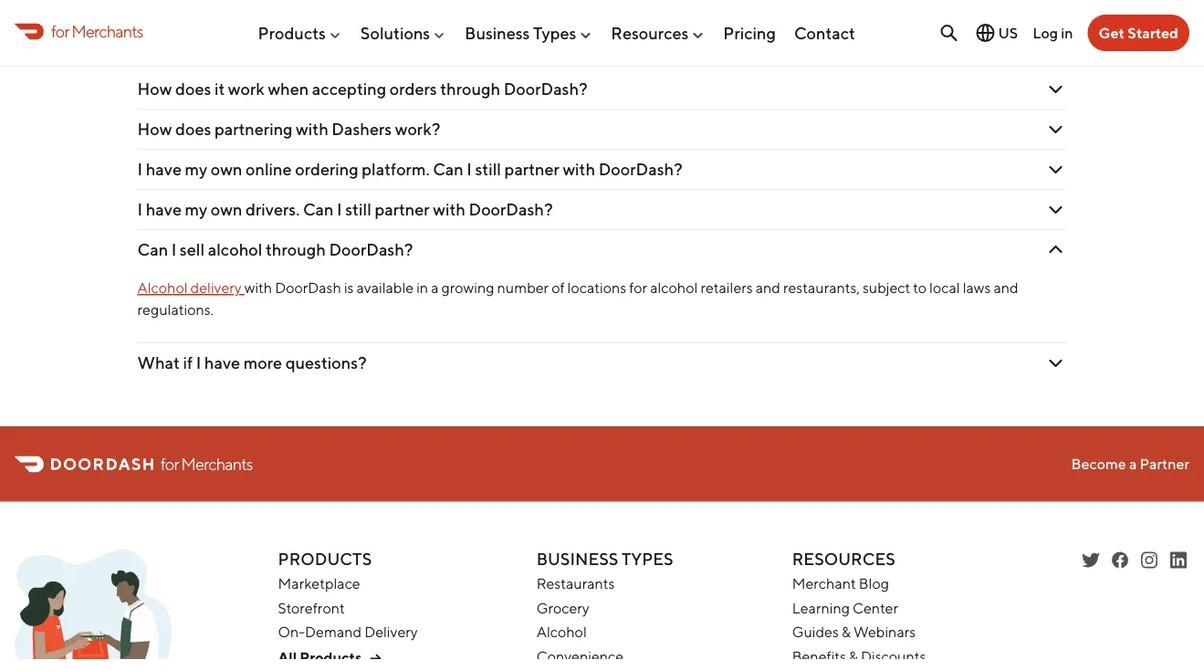 Task type: locate. For each thing, give the bounding box(es) containing it.
0 vertical spatial a
[[431, 280, 439, 297]]

how for how does partnering with dashers work?
[[137, 120, 172, 139]]

1 vertical spatial resources
[[793, 549, 896, 569]]

0 vertical spatial alcohol
[[137, 280, 188, 297]]

dashers
[[332, 120, 392, 139]]

a left the growing
[[431, 280, 439, 297]]

1 horizontal spatial and
[[994, 280, 1019, 297]]

doordash for merchants image
[[15, 550, 172, 660]]

have for i have my own drivers. can i still partner with doordash?
[[146, 200, 182, 220]]

0 vertical spatial business types
[[465, 23, 577, 43]]

can left the sell
[[137, 240, 168, 260]]

1 horizontal spatial types
[[622, 549, 674, 569]]

of
[[552, 280, 565, 297]]

resources
[[611, 23, 689, 43], [793, 549, 896, 569]]

can down work?
[[433, 160, 464, 180]]

0 vertical spatial own
[[211, 160, 242, 180]]

1 horizontal spatial a
[[1130, 456, 1138, 473]]

alcohol left retailers
[[651, 280, 698, 297]]

0 horizontal spatial types
[[534, 23, 577, 43]]

2 and from the left
[[994, 280, 1019, 297]]

contact
[[795, 23, 856, 43]]

&
[[842, 624, 851, 641]]

products up marketplace link
[[278, 549, 372, 569]]

does
[[175, 80, 211, 99], [175, 120, 211, 139]]

2 does from the top
[[175, 120, 211, 139]]

2 vertical spatial can
[[137, 240, 168, 260]]

marketplace
[[278, 576, 361, 593]]

i have my own online ordering platform. can i still partner with doordash?
[[137, 160, 683, 180]]

1 how from the top
[[137, 80, 172, 99]]

0 vertical spatial for
[[51, 21, 69, 41]]

grocery link
[[537, 600, 590, 617]]

and
[[756, 280, 781, 297], [994, 280, 1019, 297]]

i
[[137, 160, 143, 180], [467, 160, 472, 180], [137, 200, 143, 220], [337, 200, 342, 220], [171, 240, 177, 260], [196, 354, 201, 373]]

1 horizontal spatial merchants
[[181, 455, 253, 474]]

a left partner
[[1130, 456, 1138, 473]]

1 vertical spatial business
[[537, 549, 619, 569]]

1 vertical spatial how
[[137, 120, 172, 139]]

does left it
[[175, 80, 211, 99]]

started
[[1129, 24, 1179, 42]]

0 vertical spatial have
[[146, 160, 182, 180]]

0 vertical spatial my
[[185, 160, 208, 180]]

guides
[[793, 624, 839, 641]]

how
[[137, 80, 172, 99], [137, 120, 172, 139]]

1 vertical spatial alcohol
[[537, 624, 587, 641]]

my
[[185, 160, 208, 180], [185, 200, 208, 220]]

1 vertical spatial for merchants
[[161, 455, 253, 474]]

2 own from the top
[[211, 200, 242, 220]]

facebook image
[[1110, 550, 1132, 572]]

1 horizontal spatial for
[[161, 455, 179, 474]]

own left online
[[211, 160, 242, 180]]

in
[[1062, 24, 1074, 41], [417, 280, 429, 297]]

restaurants grocery alcohol
[[537, 576, 615, 641]]

platform.
[[362, 160, 430, 180]]

1 vertical spatial have
[[146, 200, 182, 220]]

0 horizontal spatial can
[[137, 240, 168, 260]]

my left online
[[185, 160, 208, 180]]

facebook link
[[1110, 550, 1132, 572]]

through up "doordash" on the top
[[266, 240, 326, 260]]

1 vertical spatial for
[[630, 280, 648, 297]]

does left partnering
[[175, 120, 211, 139]]

1 vertical spatial products
[[278, 549, 372, 569]]

can down ordering
[[303, 200, 334, 220]]

my up the sell
[[185, 200, 208, 220]]

solutions link
[[361, 16, 447, 50]]

2 horizontal spatial can
[[433, 160, 464, 180]]

0 vertical spatial resources
[[611, 23, 689, 43]]

for merchants
[[51, 21, 143, 41], [161, 455, 253, 474]]

3 chevron down image from the top
[[1046, 199, 1067, 221]]

0 horizontal spatial merchants
[[71, 21, 143, 41]]

get started button
[[1089, 15, 1190, 51]]

learning center link
[[793, 600, 899, 617]]

still
[[475, 160, 502, 180], [346, 200, 372, 220]]

1 vertical spatial a
[[1130, 456, 1138, 473]]

0 vertical spatial products
[[258, 23, 326, 43]]

0 vertical spatial still
[[475, 160, 502, 180]]

i have my own drivers. can i still partner with doordash?
[[137, 200, 553, 220]]

1 vertical spatial own
[[211, 200, 242, 220]]

merchant blog learning center guides & webinars
[[793, 576, 916, 641]]

1 vertical spatial business types
[[537, 549, 674, 569]]

1 horizontal spatial still
[[475, 160, 502, 180]]

1 does from the top
[[175, 80, 211, 99]]

1 horizontal spatial business
[[537, 549, 619, 569]]

1 vertical spatial merchants
[[181, 455, 253, 474]]

twitter link
[[1081, 550, 1103, 572]]

0 horizontal spatial through
[[266, 240, 326, 260]]

business
[[465, 23, 530, 43], [537, 549, 619, 569]]

guides & webinars link
[[793, 624, 916, 641]]

1 vertical spatial types
[[622, 549, 674, 569]]

0 vertical spatial merchants
[[71, 21, 143, 41]]

in right log
[[1062, 24, 1074, 41]]

0 vertical spatial for merchants
[[51, 21, 143, 41]]

types
[[534, 23, 577, 43], [622, 549, 674, 569]]

for inside with doordash is available in a growing number of locations for alcohol retailers and restaurants, subject to local laws and regulations.
[[630, 280, 648, 297]]

can
[[433, 160, 464, 180], [303, 200, 334, 220], [137, 240, 168, 260]]

own
[[211, 160, 242, 180], [211, 200, 242, 220]]

restaurants link
[[537, 576, 615, 593]]

own for online
[[211, 160, 242, 180]]

my for drivers.
[[185, 200, 208, 220]]

1 vertical spatial does
[[175, 120, 211, 139]]

doordash
[[275, 280, 342, 297]]

0 vertical spatial partner
[[505, 160, 560, 180]]

0 horizontal spatial in
[[417, 280, 429, 297]]

what
[[137, 354, 180, 373]]

1 vertical spatial alcohol
[[651, 280, 698, 297]]

0 horizontal spatial resources
[[611, 23, 689, 43]]

in inside with doordash is available in a growing number of locations for alcohol retailers and restaurants, subject to local laws and regulations.
[[417, 280, 429, 297]]

1 vertical spatial my
[[185, 200, 208, 220]]

have
[[146, 160, 182, 180], [146, 200, 182, 220], [204, 354, 240, 373]]

0 horizontal spatial a
[[431, 280, 439, 297]]

1 horizontal spatial partner
[[505, 160, 560, 180]]

2 how from the top
[[137, 120, 172, 139]]

how does partnering with dashers work?
[[137, 120, 441, 139]]

business types
[[465, 23, 577, 43], [537, 549, 674, 569]]

products up when
[[258, 23, 326, 43]]

5 chevron down image from the top
[[1046, 353, 1067, 375]]

0 vertical spatial does
[[175, 80, 211, 99]]

instagram image
[[1139, 550, 1161, 572]]

0 vertical spatial can
[[433, 160, 464, 180]]

0 horizontal spatial partner
[[375, 200, 430, 220]]

through
[[441, 80, 501, 99], [266, 240, 326, 260]]

get started
[[1099, 24, 1179, 42]]

1 chevron down image from the top
[[1046, 79, 1067, 101]]

2 chevron down image from the top
[[1046, 119, 1067, 141]]

available
[[357, 280, 414, 297]]

merchants inside for merchants link
[[71, 21, 143, 41]]

0 horizontal spatial business
[[465, 23, 530, 43]]

chevron down image
[[1046, 79, 1067, 101], [1046, 119, 1067, 141], [1046, 199, 1067, 221], [1046, 239, 1067, 261], [1046, 353, 1067, 375]]

alcohol up regulations.
[[137, 280, 188, 297]]

arrow right image
[[365, 648, 387, 660]]

2 horizontal spatial for
[[630, 280, 648, 297]]

work
[[228, 80, 265, 99]]

1 and from the left
[[756, 280, 781, 297]]

drivers.
[[246, 200, 300, 220]]

a
[[431, 280, 439, 297], [1130, 456, 1138, 473]]

0 horizontal spatial alcohol
[[208, 240, 263, 260]]

own for drivers.
[[211, 200, 242, 220]]

delivery
[[365, 624, 418, 641]]

1 horizontal spatial resources
[[793, 549, 896, 569]]

subject
[[863, 280, 911, 297]]

1 horizontal spatial alcohol
[[537, 624, 587, 641]]

0 vertical spatial in
[[1062, 24, 1074, 41]]

online
[[246, 160, 292, 180]]

alcohol
[[208, 240, 263, 260], [651, 280, 698, 297]]

with inside with doordash is available in a growing number of locations for alcohol retailers and restaurants, subject to local laws and regulations.
[[245, 280, 272, 297]]

alcohol up delivery
[[208, 240, 263, 260]]

own left 'drivers.' at the top left of page
[[211, 200, 242, 220]]

get
[[1099, 24, 1126, 42]]

1 my from the top
[[185, 160, 208, 180]]

0 horizontal spatial for merchants
[[51, 21, 143, 41]]

1 horizontal spatial can
[[303, 200, 334, 220]]

through right "orders"
[[441, 80, 501, 99]]

how does it work when accepting orders through doordash?
[[137, 80, 588, 99]]

1 own from the top
[[211, 160, 242, 180]]

and right laws
[[994, 280, 1019, 297]]

twitter image
[[1081, 550, 1103, 572]]

0 vertical spatial how
[[137, 80, 172, 99]]

for
[[51, 21, 69, 41], [630, 280, 648, 297], [161, 455, 179, 474]]

orders
[[390, 80, 437, 99]]

and right retailers
[[756, 280, 781, 297]]

merchants
[[71, 21, 143, 41], [181, 455, 253, 474]]

1 horizontal spatial alcohol
[[651, 280, 698, 297]]

merchant blog link
[[793, 576, 890, 593]]

with
[[296, 120, 329, 139], [563, 160, 596, 180], [433, 200, 466, 220], [245, 280, 272, 297]]

partner
[[505, 160, 560, 180], [375, 200, 430, 220]]

4 chevron down image from the top
[[1046, 239, 1067, 261]]

0 horizontal spatial still
[[346, 200, 372, 220]]

1 vertical spatial in
[[417, 280, 429, 297]]

to
[[914, 280, 927, 297]]

alcohol down grocery
[[537, 624, 587, 641]]

storefront link
[[278, 600, 345, 617]]

ordering
[[295, 160, 359, 180]]

retailers
[[701, 280, 753, 297]]

2 my from the top
[[185, 200, 208, 220]]

what if i have more questions?
[[137, 354, 367, 373]]

1 horizontal spatial through
[[441, 80, 501, 99]]

in right available
[[417, 280, 429, 297]]

0 horizontal spatial and
[[756, 280, 781, 297]]

how for how does it work when accepting orders through doordash?
[[137, 80, 172, 99]]

0 vertical spatial business
[[465, 23, 530, 43]]

alcohol inside with doordash is available in a growing number of locations for alcohol retailers and restaurants, subject to local laws and regulations.
[[651, 280, 698, 297]]



Task type: describe. For each thing, give the bounding box(es) containing it.
restaurants
[[537, 576, 615, 593]]

linkedin image
[[1168, 550, 1190, 572]]

log
[[1033, 24, 1059, 41]]

when
[[268, 80, 309, 99]]

0 vertical spatial alcohol
[[208, 240, 263, 260]]

accepting
[[312, 80, 387, 99]]

become a partner link
[[1072, 456, 1190, 473]]

asked
[[560, 2, 656, 41]]

log in
[[1033, 24, 1074, 41]]

frequently
[[384, 2, 553, 41]]

0 horizontal spatial alcohol
[[137, 280, 188, 297]]

chevron down image for can i sell alcohol through doordash?
[[1046, 239, 1067, 261]]

resources link
[[611, 16, 706, 50]]

1 horizontal spatial in
[[1062, 24, 1074, 41]]

center
[[853, 600, 899, 617]]

number
[[497, 280, 549, 297]]

work?
[[395, 120, 441, 139]]

business types inside business types link
[[465, 23, 577, 43]]

learning
[[793, 600, 850, 617]]

0 vertical spatial types
[[534, 23, 577, 43]]

us
[[999, 24, 1019, 42]]

arrow right link
[[278, 648, 387, 660]]

local
[[930, 280, 961, 297]]

2 vertical spatial have
[[204, 354, 240, 373]]

business types link
[[465, 16, 593, 50]]

on-
[[278, 624, 305, 641]]

questions?
[[286, 354, 367, 373]]

if
[[183, 354, 193, 373]]

chevron down image for i have my own drivers. can i still partner with doordash?
[[1046, 199, 1067, 221]]

storefront
[[278, 600, 345, 617]]

become a partner
[[1072, 456, 1190, 473]]

it
[[215, 80, 225, 99]]

marketplace link
[[278, 576, 361, 593]]

alcohol inside restaurants grocery alcohol
[[537, 624, 587, 641]]

1 vertical spatial through
[[266, 240, 326, 260]]

linkedin link
[[1168, 550, 1190, 572]]

log in link
[[1033, 24, 1074, 41]]

with doordash is available in a growing number of locations for alcohol retailers and restaurants, subject to local laws and regulations.
[[137, 280, 1019, 319]]

sell
[[180, 240, 205, 260]]

globe line image
[[975, 22, 997, 44]]

laws
[[963, 280, 992, 297]]

instagram link
[[1139, 550, 1161, 572]]

pricing link
[[724, 16, 777, 50]]

demand
[[305, 624, 362, 641]]

chevron down image for what if i have more questions?
[[1046, 353, 1067, 375]]

have for i have my own online ordering platform. can i still partner with doordash?
[[146, 160, 182, 180]]

questions
[[663, 2, 821, 41]]

0 horizontal spatial for
[[51, 21, 69, 41]]

products link
[[258, 16, 343, 50]]

2 vertical spatial for
[[161, 455, 179, 474]]

marketplace storefront on-demand delivery
[[278, 576, 418, 641]]

chevron down image
[[1046, 159, 1067, 181]]

become
[[1072, 456, 1127, 473]]

frequently asked questions
[[384, 2, 821, 41]]

chevron down image for how does partnering with dashers work?
[[1046, 119, 1067, 141]]

grocery
[[537, 600, 590, 617]]

blog
[[860, 576, 890, 593]]

restaurants,
[[784, 280, 860, 297]]

on-demand delivery link
[[278, 624, 418, 641]]

a inside with doordash is available in a growing number of locations for alcohol retailers and restaurants, subject to local laws and regulations.
[[431, 280, 439, 297]]

can i sell alcohol through doordash?
[[137, 240, 413, 260]]

chevron down image for how does it work when accepting orders through doordash?
[[1046, 79, 1067, 101]]

does for it
[[175, 80, 211, 99]]

alcohol delivery link
[[137, 280, 245, 297]]

is
[[344, 280, 354, 297]]

0 vertical spatial through
[[441, 80, 501, 99]]

1 vertical spatial partner
[[375, 200, 430, 220]]

growing
[[442, 280, 495, 297]]

resources inside resources link
[[611, 23, 689, 43]]

locations
[[568, 280, 627, 297]]

alcohol delivery
[[137, 280, 245, 297]]

1 vertical spatial can
[[303, 200, 334, 220]]

more
[[244, 354, 282, 373]]

pricing
[[724, 23, 777, 43]]

for merchants link
[[15, 19, 143, 44]]

regulations.
[[137, 302, 214, 319]]

my for online
[[185, 160, 208, 180]]

merchant
[[793, 576, 857, 593]]

webinars
[[854, 624, 916, 641]]

1 horizontal spatial for merchants
[[161, 455, 253, 474]]

delivery
[[191, 280, 242, 297]]

partner
[[1141, 456, 1190, 473]]

partnering
[[215, 120, 293, 139]]

1 vertical spatial still
[[346, 200, 372, 220]]

alcohol link
[[537, 624, 587, 641]]

does for partnering
[[175, 120, 211, 139]]

contact link
[[795, 16, 856, 50]]

solutions
[[361, 23, 430, 43]]



Task type: vqa. For each thing, say whether or not it's contained in the screenshot.
the top CUSTOMERS
no



